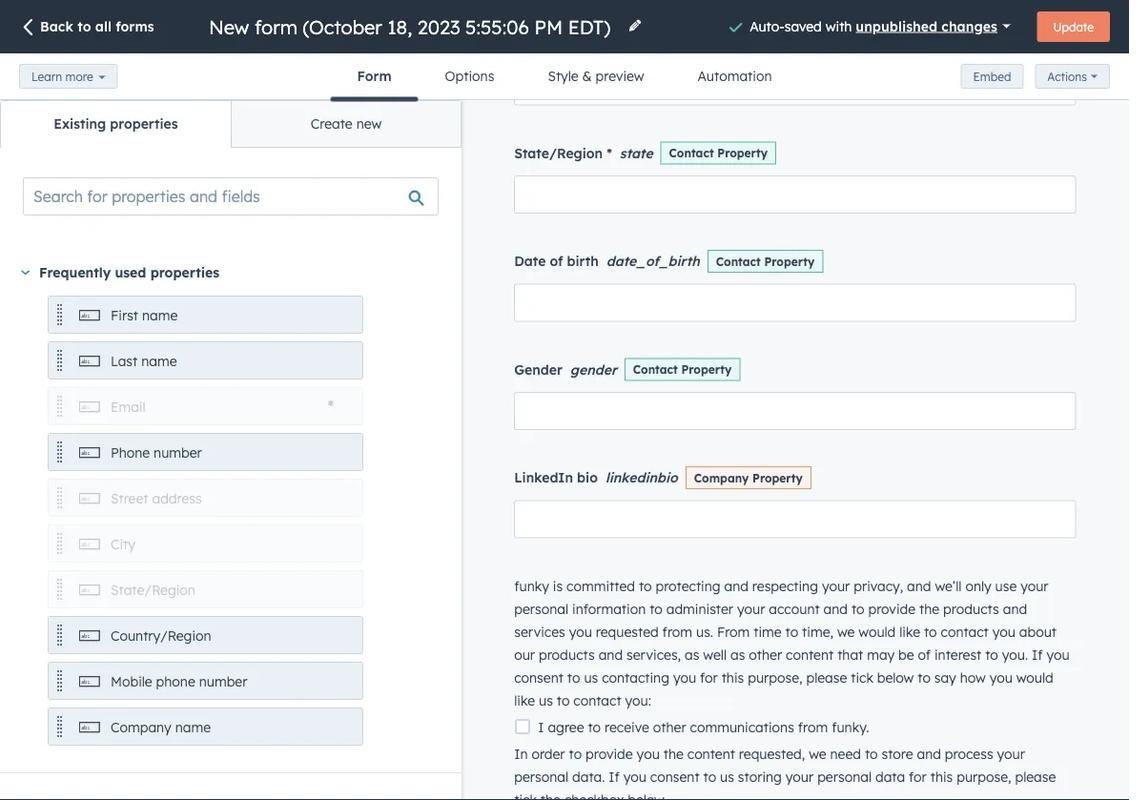 Task type: vqa. For each thing, say whether or not it's contained in the screenshot.
Amount text field
no



Task type: locate. For each thing, give the bounding box(es) containing it.
caret image
[[21, 270, 30, 275]]

properties right "used"
[[150, 264, 220, 281]]

update
[[1054, 20, 1095, 34]]

unpublished changes button
[[856, 13, 1011, 39]]

with
[[826, 17, 853, 34]]

properties right existing
[[110, 115, 178, 132]]

0 vertical spatial properties
[[110, 115, 178, 132]]

name
[[142, 307, 178, 324], [141, 353, 177, 370], [175, 720, 211, 736]]

phone
[[111, 445, 150, 461]]

saved
[[785, 17, 822, 34]]

2 vertical spatial name
[[175, 720, 211, 736]]

0 vertical spatial name
[[142, 307, 178, 324]]

options
[[445, 68, 495, 84]]

learn more button
[[19, 64, 118, 89]]

name right first
[[142, 307, 178, 324]]

actions
[[1048, 69, 1088, 84]]

frequently
[[39, 264, 111, 281]]

phone
[[156, 674, 195, 690]]

create
[[311, 115, 353, 132]]

properties inside existing properties button
[[110, 115, 178, 132]]

1 vertical spatial number
[[199, 674, 248, 690]]

properties
[[110, 115, 178, 132], [150, 264, 220, 281]]

0 vertical spatial number
[[154, 445, 202, 461]]

frequently used properties button
[[21, 261, 439, 284]]

create new button
[[231, 101, 461, 147]]

unpublished
[[856, 17, 938, 34]]

1 vertical spatial name
[[141, 353, 177, 370]]

navigation
[[331, 53, 799, 102], [0, 100, 462, 148]]

style
[[548, 68, 579, 84]]

none field inside page section element
[[207, 14, 617, 40]]

more
[[65, 69, 93, 84]]

company
[[111, 720, 172, 736]]

number
[[154, 445, 202, 461], [199, 674, 248, 690]]

navigation inside page section element
[[331, 53, 799, 102]]

auto-saved with
[[750, 17, 856, 34]]

navigation containing form
[[331, 53, 799, 102]]

first name
[[111, 307, 178, 324]]

back
[[40, 18, 73, 35]]

properties inside 'frequently used properties' dropdown button
[[150, 264, 220, 281]]

frequently used properties
[[39, 264, 220, 281]]

1 vertical spatial properties
[[150, 264, 220, 281]]

None field
[[207, 14, 617, 40]]

style & preview button
[[521, 53, 671, 99]]

style & preview
[[548, 68, 645, 84]]

forms
[[116, 18, 154, 35]]

auto-
[[750, 17, 785, 34]]

automation
[[698, 68, 773, 84]]

name right last
[[141, 353, 177, 370]]

mobile
[[111, 674, 152, 690]]

name down mobile phone number
[[175, 720, 211, 736]]

last
[[111, 353, 138, 370]]

create new
[[311, 115, 382, 132]]

actions button
[[1036, 64, 1111, 89]]

existing properties
[[54, 115, 178, 132]]

changes
[[942, 17, 998, 34]]



Task type: describe. For each thing, give the bounding box(es) containing it.
learn more
[[31, 69, 93, 84]]

options button
[[419, 53, 521, 99]]

mobile phone number
[[111, 674, 248, 690]]

&
[[583, 68, 592, 84]]

unpublished changes
[[856, 17, 998, 34]]

automation button
[[671, 53, 799, 99]]

page section element
[[0, 0, 1130, 102]]

new
[[357, 115, 382, 132]]

existing properties button
[[1, 101, 231, 147]]

search properties search field
[[23, 178, 439, 216]]

form button
[[331, 53, 419, 102]]

last name
[[111, 353, 177, 370]]

country/region
[[111, 628, 211, 645]]

name for last name
[[141, 353, 177, 370]]

embed
[[974, 69, 1012, 84]]

navigation containing existing properties
[[0, 100, 462, 148]]

back to all forms link
[[19, 17, 154, 38]]

form
[[357, 68, 392, 84]]

update button
[[1038, 11, 1111, 42]]

back to all forms
[[40, 18, 154, 35]]

learn
[[31, 69, 62, 84]]

name for first name
[[142, 307, 178, 324]]

embed button
[[962, 64, 1024, 89]]

phone number
[[111, 445, 202, 461]]

first
[[111, 307, 138, 324]]

to
[[77, 18, 91, 35]]

all
[[95, 18, 112, 35]]

used
[[115, 264, 146, 281]]

name for company name
[[175, 720, 211, 736]]

company name
[[111, 720, 211, 736]]

existing
[[54, 115, 106, 132]]

preview
[[596, 68, 645, 84]]



